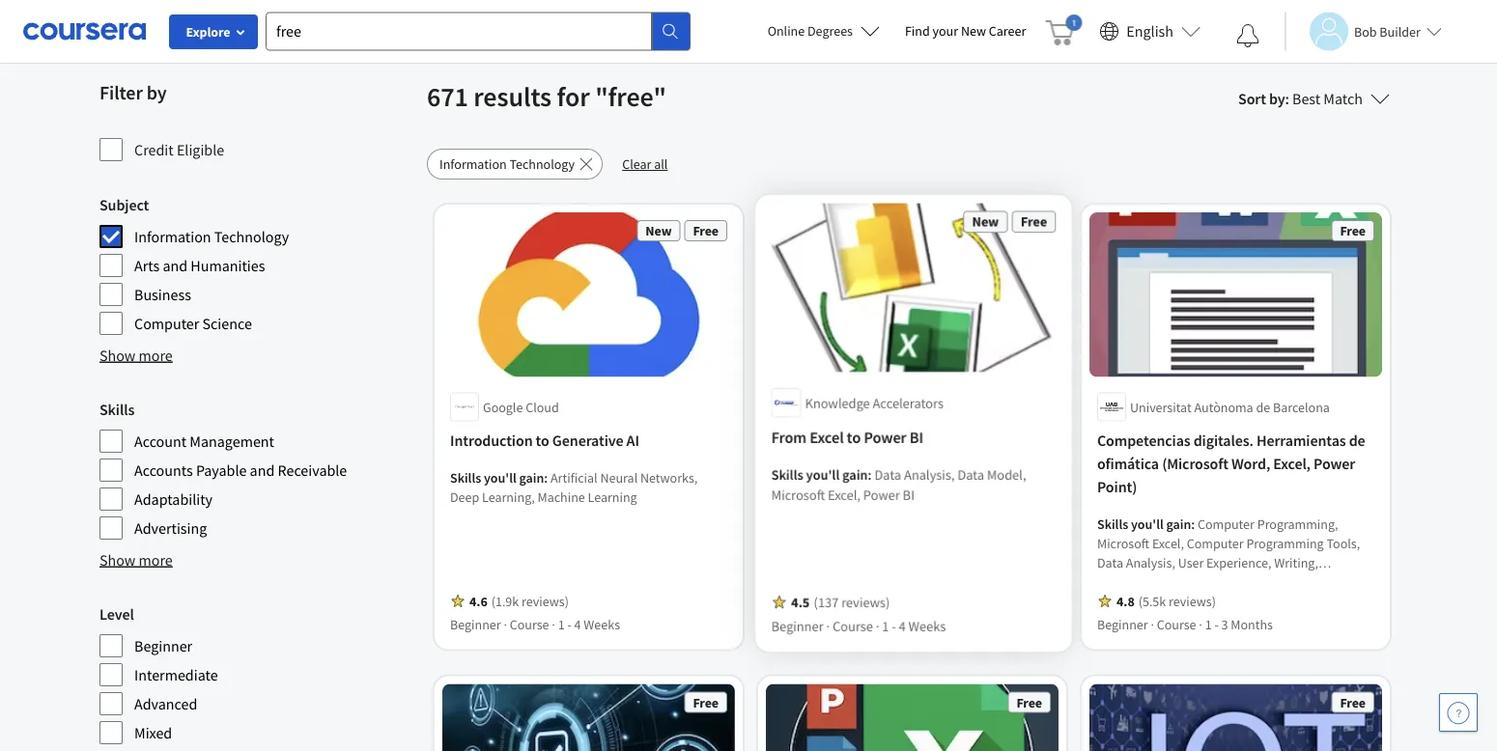 Task type: describe. For each thing, give the bounding box(es) containing it.
1 for to
[[558, 616, 565, 633]]

competencias digitales. herramientas de ofimática (microsoft word, excel, power point) link
[[1097, 429, 1374, 499]]

more for advertising
[[139, 551, 173, 570]]

level
[[99, 605, 134, 624]]

data down 'from excel to power bi' link
[[874, 468, 901, 485]]

show more button for computer science
[[99, 344, 173, 367]]

model,
[[985, 468, 1024, 485]]

skills for competencias digitales. herramientas de ofimática (microsoft word, excel, power point)
[[1097, 515, 1128, 533]]

bi inside data analysis, data model, microsoft excel, power bi
[[902, 487, 914, 505]]

find your new career
[[905, 22, 1026, 40]]

0 horizontal spatial to
[[536, 431, 549, 450]]

computer inside subject 'group'
[[134, 314, 199, 333]]

technology inside subject 'group'
[[214, 227, 289, 246]]

and inside skills group
[[250, 461, 275, 480]]

find
[[905, 22, 930, 40]]

What do you want to learn? text field
[[266, 12, 652, 51]]

weeks for ai
[[584, 616, 620, 633]]

data up communication,
[[1097, 554, 1123, 571]]

tools,
[[1327, 535, 1360, 552]]

: left best
[[1285, 89, 1289, 108]]

english button
[[1092, 0, 1208, 63]]

experience,
[[1206, 554, 1271, 571]]

months
[[1231, 616, 1273, 633]]

herramientas
[[1256, 431, 1346, 450]]

(1.9k
[[491, 592, 519, 610]]

analysis, inside computer programming, microsoft excel, computer programming tools, data analysis, user experience, writing, communication, computer graphic techniques, computer vision, data analysis software, creativity
[[1126, 554, 1175, 571]]

filter
[[99, 81, 143, 105]]

techniques,
[[1300, 573, 1368, 591]]

builder
[[1380, 23, 1421, 40]]

skills you'll gain : for introduction to generative ai
[[450, 469, 551, 486]]

coursera image
[[23, 16, 146, 47]]

computer science
[[134, 314, 252, 333]]

receivable
[[278, 461, 347, 480]]

- for to
[[891, 616, 896, 634]]

business
[[134, 285, 191, 304]]

reviews) for excel
[[842, 593, 889, 611]]

filter by
[[99, 81, 167, 105]]

show for computer science
[[99, 346, 136, 365]]

reviews) for to
[[522, 592, 569, 610]]

generative
[[552, 431, 623, 450]]

digitales.
[[1193, 431, 1254, 450]]

4.8 (5.5k reviews)
[[1116, 592, 1216, 610]]

(microsoft
[[1162, 454, 1228, 474]]

reviews) for digitales.
[[1169, 592, 1216, 610]]

deep
[[450, 488, 479, 506]]

online degrees button
[[752, 10, 895, 52]]

knowledge accelerators
[[806, 396, 943, 414]]

clear
[[622, 155, 651, 173]]

"free"
[[595, 80, 666, 113]]

beginner inside level group
[[134, 636, 192, 656]]

bob builder button
[[1285, 12, 1442, 51]]

4.6
[[469, 592, 487, 610]]

information technology inside subject 'group'
[[134, 227, 289, 246]]

shopping cart: 1 item image
[[1045, 14, 1082, 45]]

advanced
[[134, 694, 197, 714]]

eligible
[[177, 140, 224, 159]]

autònoma
[[1194, 398, 1253, 416]]

skills for introduction to generative ai
[[450, 469, 481, 486]]

gain for to
[[519, 469, 544, 486]]

artificial neural networks, deep learning, machine learning
[[450, 469, 698, 506]]

from
[[772, 429, 807, 449]]

ofimática
[[1097, 454, 1159, 474]]

ai
[[626, 431, 639, 450]]

power inside data analysis, data model, microsoft excel, power bi
[[863, 487, 899, 505]]

skills you'll gain : for from excel to power bi
[[772, 468, 874, 485]]

from excel to power bi
[[772, 429, 923, 449]]

show for advertising
[[99, 551, 136, 570]]

word,
[[1231, 454, 1270, 474]]

skills inside group
[[99, 400, 134, 419]]

explore button
[[169, 14, 258, 49]]

cloud
[[526, 398, 559, 416]]

4.5 (137 reviews)
[[792, 593, 889, 611]]

knowledge
[[806, 396, 870, 414]]

competencias digitales. herramientas de ofimática (microsoft word, excel, power point)
[[1097, 431, 1365, 497]]

clear all button
[[611, 149, 679, 180]]

1 horizontal spatial to
[[847, 429, 861, 449]]

- for herramientas
[[1214, 616, 1219, 633]]

beginner · course · 1 - 4 weeks for excel
[[772, 616, 945, 634]]

: for competencias digitales. herramientas de ofimática (microsoft word, excel, power point)
[[1191, 515, 1195, 533]]

: for from excel to power bi
[[868, 468, 872, 485]]

google
[[483, 398, 523, 416]]

gain for digitales.
[[1166, 515, 1191, 533]]

beginner for introduction to generative ai
[[450, 616, 501, 633]]

and inside subject 'group'
[[163, 256, 187, 275]]

payable
[[196, 461, 247, 480]]

communication,
[[1097, 573, 1191, 591]]

bob builder
[[1354, 23, 1421, 40]]

degrees
[[807, 22, 853, 40]]

1 for digitales.
[[1205, 616, 1212, 633]]

you'll for introduction to generative ai
[[484, 469, 517, 486]]

4.8
[[1116, 592, 1135, 610]]

career
[[989, 22, 1026, 40]]

1 for excel
[[882, 616, 889, 634]]

4 for generative
[[574, 616, 581, 633]]

671 results for "free"
[[427, 80, 666, 113]]

results
[[474, 80, 552, 113]]

programming,
[[1257, 515, 1338, 533]]

clear all
[[622, 155, 668, 173]]

show more for computer science
[[99, 346, 173, 365]]

creativity
[[1097, 612, 1151, 629]]

learning,
[[482, 488, 535, 506]]

credit
[[134, 140, 174, 159]]

humanities
[[191, 256, 265, 275]]

all
[[654, 155, 668, 173]]

0 vertical spatial power
[[864, 429, 906, 449]]

skills group
[[99, 398, 415, 541]]

management
[[190, 432, 274, 451]]

credit eligible
[[134, 140, 224, 159]]

level group
[[99, 603, 415, 746]]

online
[[767, 22, 805, 40]]

skills for from excel to power bi
[[772, 468, 804, 485]]

gain for excel
[[843, 468, 868, 485]]



Task type: vqa. For each thing, say whether or not it's contained in the screenshot.
Start
no



Task type: locate. For each thing, give the bounding box(es) containing it.
skills down point)
[[1097, 515, 1128, 533]]

vision,
[[1157, 592, 1194, 610]]

more for computer science
[[139, 346, 173, 365]]

1 down 4.6 (1.9k reviews)
[[558, 616, 565, 633]]

information up arts
[[134, 227, 211, 246]]

help center image
[[1447, 701, 1470, 724]]

4
[[574, 616, 581, 633], [898, 616, 905, 634]]

· left 3
[[1199, 616, 1202, 633]]

2 horizontal spatial -
[[1214, 616, 1219, 633]]

accounts
[[134, 461, 193, 480]]

beginner · course · 1 - 4 weeks for to
[[450, 616, 620, 633]]

:
[[1285, 89, 1289, 108], [868, 468, 872, 485], [544, 469, 548, 486], [1191, 515, 1195, 533]]

1 horizontal spatial microsoft
[[1097, 535, 1149, 552]]

4 for to
[[898, 616, 905, 634]]

gain up user at the bottom of page
[[1166, 515, 1191, 533]]

: for introduction to generative ai
[[544, 469, 548, 486]]

- for generative
[[567, 616, 572, 633]]

graphic
[[1254, 573, 1298, 591]]

microsoft inside data analysis, data model, microsoft excel, power bi
[[772, 487, 825, 505]]

for
[[557, 80, 590, 113]]

microsoft inside computer programming, microsoft excel, computer programming tools, data analysis, user experience, writing, communication, computer graphic techniques, computer vision, data analysis software, creativity
[[1097, 535, 1149, 552]]

2 vertical spatial excel,
[[1152, 535, 1184, 552]]

· down (137
[[827, 616, 830, 634]]

reviews) right (137
[[842, 593, 889, 611]]

2 horizontal spatial reviews)
[[1169, 592, 1216, 610]]

course for excel
[[833, 616, 873, 634]]

· down (5.5k
[[1151, 616, 1154, 633]]

gain
[[843, 468, 868, 485], [519, 469, 544, 486], [1166, 515, 1191, 533]]

data analysis, data model, microsoft excel, power bi
[[772, 468, 1024, 505]]

1 vertical spatial microsoft
[[1097, 535, 1149, 552]]

find your new career link
[[895, 19, 1036, 43]]

gain up learning,
[[519, 469, 544, 486]]

computer programming, microsoft excel, computer programming tools, data analysis, user experience, writing, communication, computer graphic techniques, computer vision, data analysis software, creativity
[[1097, 515, 1368, 629]]

1 horizontal spatial reviews)
[[842, 593, 889, 611]]

by for filter
[[146, 81, 167, 105]]

to down cloud
[[536, 431, 549, 450]]

2 horizontal spatial skills you'll gain :
[[1097, 515, 1198, 533]]

0 horizontal spatial -
[[567, 616, 572, 633]]

beginner down the 4.5
[[772, 616, 824, 634]]

by right filter
[[146, 81, 167, 105]]

power
[[864, 429, 906, 449], [1314, 454, 1355, 474], [863, 487, 899, 505]]

-
[[567, 616, 572, 633], [1214, 616, 1219, 633], [891, 616, 896, 634]]

course for digitales.
[[1157, 616, 1196, 633]]

0 horizontal spatial by
[[146, 81, 167, 105]]

0 horizontal spatial you'll
[[484, 469, 517, 486]]

2 horizontal spatial 1
[[1205, 616, 1212, 633]]

you'll up learning,
[[484, 469, 517, 486]]

analysis, up communication,
[[1126, 554, 1175, 571]]

1 horizontal spatial you'll
[[807, 468, 840, 485]]

your
[[933, 22, 958, 40]]

(137
[[814, 593, 839, 611]]

google cloud
[[483, 398, 559, 416]]

beginner · course · 1 - 3 months
[[1097, 616, 1273, 633]]

4.5
[[792, 593, 810, 611]]

universitat autònoma de barcelona
[[1130, 398, 1330, 416]]

1 horizontal spatial 1
[[882, 616, 889, 634]]

0 vertical spatial show more
[[99, 346, 173, 365]]

0 horizontal spatial 1
[[558, 616, 565, 633]]

reviews)
[[522, 592, 569, 610], [1169, 592, 1216, 610], [842, 593, 889, 611]]

0 vertical spatial microsoft
[[772, 487, 825, 505]]

more down advertising
[[139, 551, 173, 570]]

: up user at the bottom of page
[[1191, 515, 1195, 533]]

beginner · course · 1 - 4 weeks down 4.6 (1.9k reviews)
[[450, 616, 620, 633]]

0 horizontal spatial weeks
[[584, 616, 620, 633]]

None search field
[[266, 12, 691, 51]]

match
[[1324, 89, 1363, 108]]

1 show from the top
[[99, 346, 136, 365]]

1 vertical spatial show
[[99, 551, 136, 570]]

excel, up user at the bottom of page
[[1152, 535, 1184, 552]]

skills you'll gain : down excel
[[772, 468, 874, 485]]

data up 3
[[1197, 592, 1223, 610]]

1 horizontal spatial analysis,
[[1126, 554, 1175, 571]]

2 horizontal spatial you'll
[[1131, 515, 1164, 533]]

show more down computer science
[[99, 346, 173, 365]]

0 vertical spatial information
[[439, 155, 507, 173]]

skills you'll gain :
[[772, 468, 874, 485], [450, 469, 551, 486], [1097, 515, 1198, 533]]

0 horizontal spatial course
[[510, 616, 549, 633]]

power down 'from excel to power bi' link
[[863, 487, 899, 505]]

information technology down results
[[439, 155, 575, 173]]

by
[[146, 81, 167, 105], [1269, 89, 1285, 108]]

power down knowledge accelerators
[[864, 429, 906, 449]]

1 vertical spatial show more button
[[99, 549, 173, 572]]

more down computer science
[[139, 346, 173, 365]]

networks,
[[640, 469, 698, 486]]

software,
[[1274, 592, 1328, 610]]

learning
[[588, 488, 637, 506]]

show notifications image
[[1236, 24, 1259, 47]]

skills down the from
[[772, 468, 804, 485]]

1 reviews) from the left
[[522, 592, 569, 610]]

show more down advertising
[[99, 551, 173, 570]]

show more for advertising
[[99, 551, 173, 570]]

you'll down point)
[[1131, 515, 1164, 533]]

arts
[[134, 256, 160, 275]]

by right sort
[[1269, 89, 1285, 108]]

english
[[1126, 22, 1173, 41]]

analysis
[[1226, 592, 1272, 610]]

0 horizontal spatial 4
[[574, 616, 581, 633]]

information inside subject 'group'
[[134, 227, 211, 246]]

show more button down computer science
[[99, 344, 173, 367]]

0 horizontal spatial microsoft
[[772, 487, 825, 505]]

explore
[[186, 23, 230, 41]]

to right excel
[[847, 429, 861, 449]]

de left barcelona
[[1256, 398, 1270, 416]]

bi
[[909, 429, 923, 449], [902, 487, 914, 505]]

de
[[1256, 398, 1270, 416], [1349, 431, 1365, 450]]

you'll for from excel to power bi
[[807, 468, 840, 485]]

skills up deep
[[450, 469, 481, 486]]

0 horizontal spatial and
[[163, 256, 187, 275]]

excel, inside computer programming, microsoft excel, computer programming tools, data analysis, user experience, writing, communication, computer graphic techniques, computer vision, data analysis software, creativity
[[1152, 535, 1184, 552]]

0 vertical spatial excel,
[[1273, 454, 1311, 474]]

from excel to power bi link
[[772, 427, 1054, 451]]

mixed
[[134, 723, 172, 743]]

sort by : best match
[[1238, 89, 1363, 108]]

information down the 671
[[439, 155, 507, 173]]

and right arts
[[163, 256, 187, 275]]

competencias
[[1097, 431, 1190, 450]]

2 reviews) from the left
[[1169, 592, 1216, 610]]

beginner up intermediate
[[134, 636, 192, 656]]

science
[[202, 314, 252, 333]]

writing,
[[1274, 554, 1318, 571]]

1 vertical spatial de
[[1349, 431, 1365, 450]]

2 show more from the top
[[99, 551, 173, 570]]

subject
[[99, 195, 149, 214]]

1 horizontal spatial information technology
[[439, 155, 575, 173]]

0 horizontal spatial information technology
[[134, 227, 289, 246]]

1 more from the top
[[139, 346, 173, 365]]

technology inside the information technology "button"
[[509, 155, 575, 173]]

1 horizontal spatial excel,
[[1152, 535, 1184, 552]]

introduction
[[450, 431, 533, 450]]

microsoft
[[772, 487, 825, 505], [1097, 535, 1149, 552]]

2 vertical spatial power
[[863, 487, 899, 505]]

new for introduction to generative ai
[[646, 222, 672, 240]]

by for sort
[[1269, 89, 1285, 108]]

0 vertical spatial show more button
[[99, 344, 173, 367]]

reviews) up the beginner · course · 1 - 3 months
[[1169, 592, 1216, 610]]

1 vertical spatial information technology
[[134, 227, 289, 246]]

0 vertical spatial information technology
[[439, 155, 575, 173]]

0 vertical spatial technology
[[509, 155, 575, 173]]

user
[[1178, 554, 1204, 571]]

0 vertical spatial de
[[1256, 398, 1270, 416]]

and right payable
[[250, 461, 275, 480]]

0 horizontal spatial analysis,
[[903, 468, 953, 485]]

weeks for power
[[908, 616, 945, 634]]

skills
[[99, 400, 134, 419], [772, 468, 804, 485], [450, 469, 481, 486], [1097, 515, 1128, 533]]

1 down 4.5 (137 reviews)
[[882, 616, 889, 634]]

: up the machine on the left bottom
[[544, 469, 548, 486]]

beginner for from excel to power bi
[[772, 616, 824, 634]]

show more button for advertising
[[99, 549, 173, 572]]

excel, inside data analysis, data model, microsoft excel, power bi
[[828, 487, 861, 505]]

3
[[1221, 616, 1228, 633]]

information
[[439, 155, 507, 173], [134, 227, 211, 246]]

show more button
[[99, 344, 173, 367], [99, 549, 173, 572]]

universitat
[[1130, 398, 1192, 416]]

beginner · course · 1 - 4 weeks down 4.5 (137 reviews)
[[772, 616, 945, 634]]

de right herramientas
[[1349, 431, 1365, 450]]

introduction to generative ai link
[[450, 429, 727, 452]]

microsoft up communication,
[[1097, 535, 1149, 552]]

data
[[874, 468, 901, 485], [956, 468, 983, 485], [1097, 554, 1123, 571], [1197, 592, 1223, 610]]

0 horizontal spatial information
[[134, 227, 211, 246]]

analysis, inside data analysis, data model, microsoft excel, power bi
[[903, 468, 953, 485]]

analysis, down 'from excel to power bi' link
[[903, 468, 953, 485]]

power down herramientas
[[1314, 454, 1355, 474]]

technology up humanities
[[214, 227, 289, 246]]

show more button down advertising
[[99, 549, 173, 572]]

· down 4.5 (137 reviews)
[[876, 616, 879, 634]]

2 show more button from the top
[[99, 549, 173, 572]]

1 horizontal spatial 4
[[898, 616, 905, 634]]

· down (1.9k
[[504, 616, 507, 633]]

subject group
[[99, 193, 415, 336]]

gain down from excel to power bi
[[843, 468, 868, 485]]

machine
[[537, 488, 585, 506]]

skills you'll gain : up learning,
[[450, 469, 551, 486]]

beginner down 4.6
[[450, 616, 501, 633]]

bi down 'from excel to power bi' link
[[902, 487, 914, 505]]

accounts payable and receivable
[[134, 461, 347, 480]]

beginner for competencias digitales. herramientas de ofimática (microsoft word, excel, power point)
[[1097, 616, 1148, 633]]

1 vertical spatial information
[[134, 227, 211, 246]]

introduction to generative ai
[[450, 431, 639, 450]]

you'll for competencias digitales. herramientas de ofimática (microsoft word, excel, power point)
[[1131, 515, 1164, 533]]

artificial
[[551, 469, 597, 486]]

account
[[134, 432, 187, 451]]

0 horizontal spatial skills you'll gain :
[[450, 469, 551, 486]]

2 horizontal spatial gain
[[1166, 515, 1191, 533]]

skills you'll gain : for competencias digitales. herramientas de ofimática (microsoft word, excel, power point)
[[1097, 515, 1198, 533]]

: down from excel to power bi
[[868, 468, 872, 485]]

1 horizontal spatial weeks
[[908, 616, 945, 634]]

3 reviews) from the left
[[842, 593, 889, 611]]

excel, down from excel to power bi
[[828, 487, 861, 505]]

technology down 671 results for "free"
[[509, 155, 575, 173]]

best
[[1292, 89, 1320, 108]]

1 vertical spatial technology
[[214, 227, 289, 246]]

0 horizontal spatial technology
[[214, 227, 289, 246]]

1 vertical spatial excel,
[[828, 487, 861, 505]]

0 vertical spatial show
[[99, 346, 136, 365]]

weeks
[[584, 616, 620, 633], [908, 616, 945, 634]]

2 more from the top
[[139, 551, 173, 570]]

1 vertical spatial bi
[[902, 487, 914, 505]]

1 horizontal spatial technology
[[509, 155, 575, 173]]

4.6 (1.9k reviews)
[[469, 592, 569, 610]]

2 horizontal spatial course
[[1157, 616, 1196, 633]]

1 horizontal spatial de
[[1349, 431, 1365, 450]]

reviews) right (1.9k
[[522, 592, 569, 610]]

account management
[[134, 432, 274, 451]]

course down 4.6 (1.9k reviews)
[[510, 616, 549, 633]]

beginner down 4.8
[[1097, 616, 1148, 633]]

bob
[[1354, 23, 1377, 40]]

0 vertical spatial bi
[[909, 429, 923, 449]]

information inside "button"
[[439, 155, 507, 173]]

microsoft down the from
[[772, 487, 825, 505]]

0 vertical spatial more
[[139, 346, 173, 365]]

2 show from the top
[[99, 551, 136, 570]]

1 show more from the top
[[99, 346, 173, 365]]

bi down accelerators on the right bottom
[[909, 429, 923, 449]]

data left model,
[[956, 468, 983, 485]]

2 horizontal spatial excel,
[[1273, 454, 1311, 474]]

adaptability
[[134, 490, 213, 509]]

1 show more button from the top
[[99, 344, 173, 367]]

analysis,
[[903, 468, 953, 485], [1126, 554, 1175, 571]]

advertising
[[134, 519, 207, 538]]

course down 4.5 (137 reviews)
[[833, 616, 873, 634]]

1 horizontal spatial -
[[891, 616, 896, 634]]

power inside competencias digitales. herramientas de ofimática (microsoft word, excel, power point)
[[1314, 454, 1355, 474]]

excel, down herramientas
[[1273, 454, 1311, 474]]

1 vertical spatial and
[[250, 461, 275, 480]]

1 left 3
[[1205, 616, 1212, 633]]

arts and humanities
[[134, 256, 265, 275]]

0 vertical spatial analysis,
[[903, 468, 953, 485]]

skills up 'account'
[[99, 400, 134, 419]]

1 horizontal spatial and
[[250, 461, 275, 480]]

skills you'll gain : down point)
[[1097, 515, 1198, 533]]

0 horizontal spatial beginner · course · 1 - 4 weeks
[[450, 616, 620, 633]]

1 horizontal spatial course
[[833, 616, 873, 634]]

1 horizontal spatial beginner · course · 1 - 4 weeks
[[772, 616, 945, 634]]

show up level on the left
[[99, 551, 136, 570]]

0 horizontal spatial gain
[[519, 469, 544, 486]]

0 vertical spatial and
[[163, 256, 187, 275]]

1 vertical spatial show more
[[99, 551, 173, 570]]

you'll down excel
[[807, 468, 840, 485]]

excel,
[[1273, 454, 1311, 474], [828, 487, 861, 505], [1152, 535, 1184, 552]]

(5.5k
[[1138, 592, 1166, 610]]

new for from excel to power bi
[[971, 217, 997, 235]]

course down vision,
[[1157, 616, 1196, 633]]

0 horizontal spatial reviews)
[[522, 592, 569, 610]]

1 horizontal spatial gain
[[843, 468, 868, 485]]

beginner · course · 1 - 4 weeks
[[450, 616, 620, 633], [772, 616, 945, 634]]

course for to
[[510, 616, 549, 633]]

online degrees
[[767, 22, 853, 40]]

0 horizontal spatial de
[[1256, 398, 1270, 416]]

de inside competencias digitales. herramientas de ofimática (microsoft word, excel, power point)
[[1349, 431, 1365, 450]]

information technology
[[439, 155, 575, 173], [134, 227, 289, 246]]

show more
[[99, 346, 173, 365], [99, 551, 173, 570]]

information technology up "arts and humanities"
[[134, 227, 289, 246]]

· down 4.6 (1.9k reviews)
[[552, 616, 555, 633]]

1 horizontal spatial by
[[1269, 89, 1285, 108]]

0 horizontal spatial excel,
[[828, 487, 861, 505]]

1 vertical spatial power
[[1314, 454, 1355, 474]]

1 horizontal spatial information
[[439, 155, 507, 173]]

1 vertical spatial more
[[139, 551, 173, 570]]

1 horizontal spatial skills you'll gain :
[[772, 468, 874, 485]]

show
[[99, 346, 136, 365], [99, 551, 136, 570]]

information technology inside "button"
[[439, 155, 575, 173]]

1 vertical spatial analysis,
[[1126, 554, 1175, 571]]

sort
[[1238, 89, 1266, 108]]

neural
[[600, 469, 638, 486]]

excel, inside competencias digitales. herramientas de ofimática (microsoft word, excel, power point)
[[1273, 454, 1311, 474]]

show down 'business'
[[99, 346, 136, 365]]



